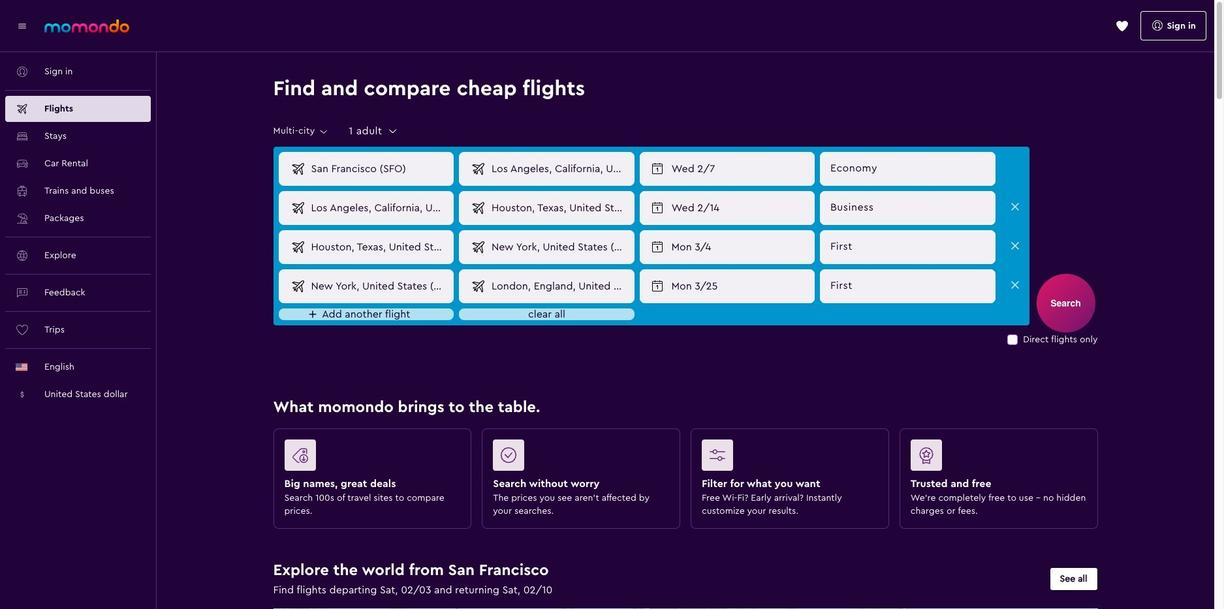 Task type: describe. For each thing, give the bounding box(es) containing it.
Trip type Multi-city field
[[273, 126, 329, 137]]

wednesday february 14th element
[[672, 200, 806, 216]]

3 figure from the left
[[702, 440, 873, 477]]

Cabin type Economy field
[[820, 152, 995, 186]]

From? text field
[[306, 192, 453, 225]]

open trips drawer image
[[1116, 19, 1129, 32]]

to? text field for from? text field
[[486, 192, 634, 225]]

wednesday february 7th element
[[672, 161, 806, 177]]

from? text field for wednesday february 7th element
[[306, 153, 453, 185]]

from? text field for monday march 25th element at the right of the page
[[306, 270, 453, 303]]

monday march 25th element
[[672, 279, 806, 294]]

to? text field for monday march 4th "element"'s from? text box
[[486, 231, 634, 264]]

to? text field for from? text box related to monday march 25th element at the right of the page
[[486, 270, 634, 303]]

2 figure from the left
[[493, 440, 664, 477]]



Task type: vqa. For each thing, say whether or not it's contained in the screenshot.
From? text field related to the monday february 19th element
no



Task type: locate. For each thing, give the bounding box(es) containing it.
2 from? text field from the top
[[306, 231, 453, 264]]

1 figure from the left
[[284, 440, 455, 477]]

monday march 4th element
[[672, 240, 806, 255]]

4 figure from the left
[[911, 440, 1082, 477]]

1 vertical spatial cabin type first field
[[820, 270, 995, 303]]

1 from? text field from the top
[[306, 153, 453, 185]]

navigation menu image
[[16, 19, 29, 32]]

1 to? text field from the top
[[486, 231, 634, 264]]

1 vertical spatial to? text field
[[486, 270, 634, 303]]

From? text field
[[306, 153, 453, 185], [306, 231, 453, 264], [306, 270, 453, 303]]

cabin type first field for monday march 4th "element"
[[820, 231, 995, 264]]

To? text field
[[486, 153, 634, 185], [486, 192, 634, 225]]

Cabin type Business field
[[820, 192, 995, 225]]

0 vertical spatial to? text field
[[486, 153, 634, 185]]

1 vertical spatial from? text field
[[306, 231, 453, 264]]

0 vertical spatial to? text field
[[486, 231, 634, 264]]

1 cabin type first field from the top
[[820, 231, 995, 264]]

1 to? text field from the top
[[486, 153, 634, 185]]

figure
[[284, 440, 455, 477], [493, 440, 664, 477], [702, 440, 873, 477], [911, 440, 1082, 477]]

2 cabin type first field from the top
[[820, 270, 995, 303]]

united states (english) image
[[16, 364, 27, 372]]

to? text field for wednesday february 7th element from? text box
[[486, 153, 634, 185]]

2 vertical spatial from? text field
[[306, 270, 453, 303]]

To? text field
[[486, 231, 634, 264], [486, 270, 634, 303]]

0 vertical spatial cabin type first field
[[820, 231, 995, 264]]

1 vertical spatial to? text field
[[486, 192, 634, 225]]

3 from? text field from the top
[[306, 270, 453, 303]]

from? text field for monday march 4th "element"
[[306, 231, 453, 264]]

Cabin type First field
[[820, 231, 995, 264], [820, 270, 995, 303]]

0 vertical spatial from? text field
[[306, 153, 453, 185]]

map region
[[137, 541, 1140, 610]]

2 to? text field from the top
[[486, 192, 634, 225]]

cabin type first field for monday march 25th element at the right of the page
[[820, 270, 995, 303]]

2 to? text field from the top
[[486, 270, 634, 303]]



